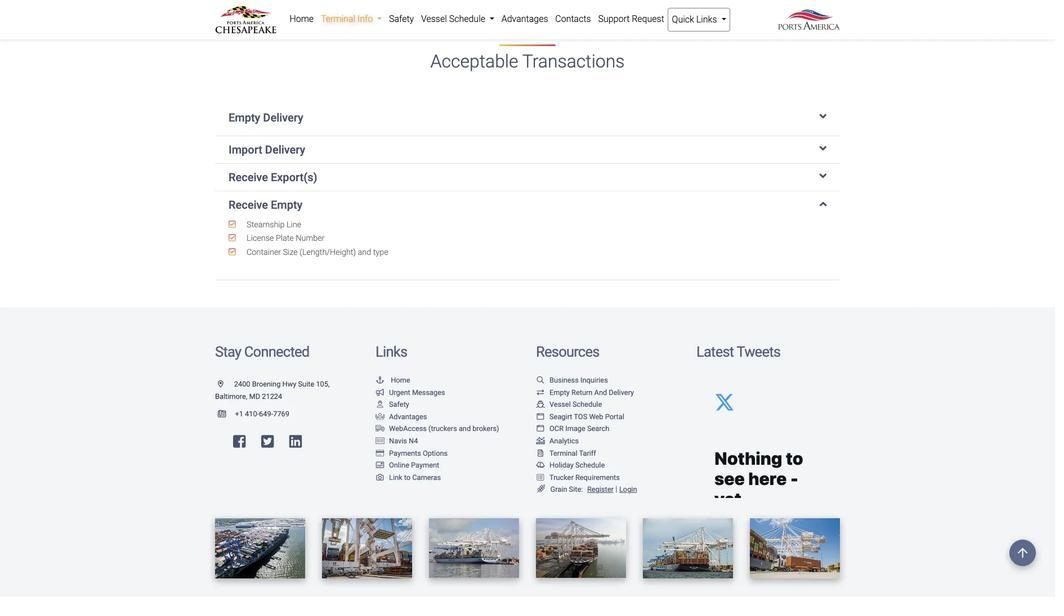 Task type: locate. For each thing, give the bounding box(es) containing it.
receive empty link
[[229, 198, 827, 212]]

steamship
[[247, 220, 285, 230]]

list alt image
[[536, 475, 545, 482]]

vessel schedule link up seagirt
[[536, 401, 602, 409]]

0 vertical spatial advantages
[[502, 14, 548, 24]]

home link left terminal info
[[286, 8, 317, 30]]

search image
[[536, 377, 545, 385]]

vessel schedule link up acceptable
[[418, 8, 498, 30]]

receive down import on the top
[[229, 171, 268, 184]]

online payment
[[389, 461, 439, 470]]

links up anchor icon
[[376, 344, 407, 361]]

1 vertical spatial vessel schedule link
[[536, 401, 602, 409]]

schedule up acceptable
[[449, 14, 485, 24]]

terminal info
[[321, 14, 375, 24]]

0 vertical spatial angle down image
[[820, 111, 827, 122]]

1 horizontal spatial home
[[391, 376, 410, 385]]

number
[[296, 234, 325, 243]]

0 vertical spatial empty
[[229, 111, 260, 124]]

latest
[[697, 344, 734, 361]]

terminal down analytics
[[550, 449, 578, 458]]

delivery up import delivery at the top of page
[[263, 111, 303, 124]]

0 vertical spatial vessel schedule
[[421, 14, 488, 24]]

plate
[[276, 234, 294, 243]]

register link
[[585, 486, 614, 494]]

1 vertical spatial and
[[459, 425, 471, 433]]

link
[[389, 474, 402, 482]]

business inquiries
[[550, 376, 608, 385]]

advantages link up acceptable transactions
[[498, 8, 552, 30]]

webaccess (truckers and brokers) link
[[376, 425, 499, 433]]

0 horizontal spatial terminal
[[321, 14, 355, 24]]

1 vertical spatial home link
[[376, 376, 410, 385]]

contacts link
[[552, 8, 595, 30]]

terminal left "info"
[[321, 14, 355, 24]]

terminal for terminal tariff
[[550, 449, 578, 458]]

2 angle down image from the top
[[820, 198, 827, 209]]

anchor image
[[376, 377, 385, 385]]

and left brokers)
[[459, 425, 471, 433]]

schedule down tariff
[[576, 461, 605, 470]]

0 horizontal spatial vessel schedule
[[421, 14, 488, 24]]

terminal for terminal info
[[321, 14, 355, 24]]

receive up steamship
[[229, 198, 268, 212]]

1 vertical spatial advantages link
[[376, 413, 427, 421]]

contacts
[[556, 14, 591, 24]]

urgent messages link
[[376, 388, 445, 397]]

1 horizontal spatial advantages link
[[498, 8, 552, 30]]

safety link
[[386, 8, 418, 30], [376, 401, 409, 409]]

1 vertical spatial advantages
[[389, 413, 427, 421]]

navis n4 link
[[376, 437, 418, 446]]

info
[[358, 14, 373, 24]]

size
[[283, 248, 298, 257]]

payments options
[[389, 449, 448, 458]]

2 horizontal spatial empty
[[550, 388, 570, 397]]

delivery up export(s)
[[265, 143, 305, 156]]

tweets
[[737, 344, 781, 361]]

md
[[249, 392, 260, 401]]

options
[[423, 449, 448, 458]]

broening
[[252, 380, 281, 389]]

home up urgent
[[391, 376, 410, 385]]

2 vertical spatial schedule
[[576, 461, 605, 470]]

1 horizontal spatial vessel schedule
[[550, 401, 602, 409]]

0 vertical spatial links
[[697, 14, 717, 25]]

requirements
[[576, 474, 620, 482]]

105,
[[316, 380, 330, 389]]

0 vertical spatial terminal
[[321, 14, 355, 24]]

urgent messages
[[389, 388, 445, 397]]

1 vertical spatial delivery
[[265, 143, 305, 156]]

camera image
[[376, 475, 385, 482]]

hwy
[[282, 380, 296, 389]]

advantages up acceptable transactions
[[502, 14, 548, 24]]

1 angle down image from the top
[[820, 143, 827, 154]]

2 vertical spatial empty
[[550, 388, 570, 397]]

line
[[287, 220, 301, 230]]

angle down image inside receive empty link
[[820, 198, 827, 209]]

1 vertical spatial safety
[[389, 401, 409, 409]]

search
[[587, 425, 610, 433]]

file invoice image
[[536, 450, 545, 458]]

angle down image inside the "import delivery" link
[[820, 143, 827, 154]]

1 vertical spatial angle down image
[[820, 198, 827, 209]]

home link up urgent
[[376, 376, 410, 385]]

1 horizontal spatial advantages
[[502, 14, 548, 24]]

2 vertical spatial delivery
[[609, 388, 634, 397]]

analytics link
[[536, 437, 579, 446]]

empty
[[229, 111, 260, 124], [271, 198, 303, 212], [550, 388, 570, 397]]

0 vertical spatial advantages link
[[498, 8, 552, 30]]

angle down image for export(s)
[[820, 171, 827, 182]]

holiday schedule
[[550, 461, 605, 470]]

vessel schedule up acceptable
[[421, 14, 488, 24]]

hand receiving image
[[376, 414, 385, 421]]

0 horizontal spatial vessel
[[421, 14, 447, 24]]

home left terminal info
[[290, 14, 314, 24]]

empty up import on the top
[[229, 111, 260, 124]]

schedule up 'seagirt tos web portal'
[[573, 401, 602, 409]]

empty delivery
[[229, 111, 303, 124]]

webaccess (truckers and brokers)
[[389, 425, 499, 433]]

0 vertical spatial angle down image
[[820, 143, 827, 154]]

export(s)
[[271, 171, 317, 184]]

vessel schedule up seagirt tos web portal 'link'
[[550, 401, 602, 409]]

web
[[589, 413, 604, 421]]

0 vertical spatial home
[[290, 14, 314, 24]]

analytics image
[[536, 438, 545, 445]]

0 horizontal spatial home link
[[286, 8, 317, 30]]

angle down image inside receive export(s) link
[[820, 171, 827, 182]]

credit card image
[[376, 450, 385, 458]]

2400
[[234, 380, 250, 389]]

advantages up webaccess on the left bottom of page
[[389, 413, 427, 421]]

quick links
[[672, 14, 719, 25]]

tab list
[[215, 100, 840, 281]]

0 horizontal spatial and
[[358, 248, 371, 257]]

license plate number
[[245, 234, 325, 243]]

advantages link
[[498, 8, 552, 30], [376, 413, 427, 421]]

0 vertical spatial delivery
[[263, 111, 303, 124]]

acceptable transactions
[[431, 51, 625, 72]]

1 vertical spatial safety link
[[376, 401, 409, 409]]

home link for urgent messages link
[[376, 376, 410, 385]]

link to cameras link
[[376, 474, 441, 482]]

suite
[[298, 380, 314, 389]]

0 horizontal spatial links
[[376, 344, 407, 361]]

0 vertical spatial safety link
[[386, 8, 418, 30]]

0 vertical spatial receive
[[229, 171, 268, 184]]

and inside tab list
[[358, 248, 371, 257]]

trucker requirements link
[[536, 474, 620, 482]]

0 horizontal spatial empty
[[229, 111, 260, 124]]

ocr image search link
[[536, 425, 610, 433]]

payments
[[389, 449, 421, 458]]

links right quick
[[697, 14, 717, 25]]

angle down image inside empty delivery link
[[820, 111, 827, 122]]

safety link right "info"
[[386, 8, 418, 30]]

0 vertical spatial safety
[[389, 14, 414, 24]]

stay
[[215, 344, 241, 361]]

1 vertical spatial terminal
[[550, 449, 578, 458]]

1 horizontal spatial home link
[[376, 376, 410, 385]]

1 angle down image from the top
[[820, 111, 827, 122]]

receive
[[229, 171, 268, 184], [229, 198, 268, 212]]

and left type
[[358, 248, 371, 257]]

1 safety from the top
[[389, 14, 414, 24]]

support request link
[[595, 8, 668, 30]]

return
[[572, 388, 593, 397]]

angle down image
[[820, 143, 827, 154], [820, 171, 827, 182]]

map marker alt image
[[218, 381, 232, 388]]

1 horizontal spatial terminal
[[550, 449, 578, 458]]

license
[[247, 234, 274, 243]]

delivery right "and"
[[609, 388, 634, 397]]

1 receive from the top
[[229, 171, 268, 184]]

bullhorn image
[[376, 390, 385, 397]]

delivery for empty delivery
[[263, 111, 303, 124]]

0 horizontal spatial advantages link
[[376, 413, 427, 421]]

1 horizontal spatial vessel
[[550, 401, 571, 409]]

safety down urgent
[[389, 401, 409, 409]]

angle down image
[[820, 111, 827, 122], [820, 198, 827, 209]]

410-
[[245, 410, 259, 419]]

transactions
[[523, 51, 625, 72]]

1 vertical spatial vessel
[[550, 401, 571, 409]]

1 vertical spatial schedule
[[573, 401, 602, 409]]

empty up line
[[271, 198, 303, 212]]

0 vertical spatial vessel schedule link
[[418, 8, 498, 30]]

2 receive from the top
[[229, 198, 268, 212]]

user hard hat image
[[376, 402, 385, 409]]

2 angle down image from the top
[[820, 171, 827, 182]]

tab list containing empty delivery
[[215, 100, 840, 281]]

angle down image for delivery
[[820, 143, 827, 154]]

import delivery link
[[229, 143, 827, 156]]

0 vertical spatial home link
[[286, 8, 317, 30]]

1 vertical spatial receive
[[229, 198, 268, 212]]

safety right "info"
[[389, 14, 414, 24]]

quick links link
[[668, 8, 730, 32]]

(length/height)
[[300, 248, 356, 257]]

advantages
[[502, 14, 548, 24], [389, 413, 427, 421]]

1 vertical spatial angle down image
[[820, 171, 827, 182]]

safety link for leftmost vessel schedule link
[[386, 8, 418, 30]]

empty down business
[[550, 388, 570, 397]]

0 vertical spatial and
[[358, 248, 371, 257]]

support
[[598, 14, 630, 24]]

1 horizontal spatial links
[[697, 14, 717, 25]]

2400 broening hwy suite 105, baltimore, md 21224 link
[[215, 380, 330, 401]]

advantages link up webaccess on the left bottom of page
[[376, 413, 427, 421]]

holiday schedule link
[[536, 461, 605, 470]]

2400 broening hwy suite 105, baltimore, md 21224
[[215, 380, 330, 401]]

safety link down urgent
[[376, 401, 409, 409]]

1 vertical spatial empty
[[271, 198, 303, 212]]

container size (length/height) and type
[[245, 248, 388, 257]]



Task type: describe. For each thing, give the bounding box(es) containing it.
seagirt tos web portal
[[550, 413, 625, 421]]

empty return and delivery
[[550, 388, 634, 397]]

(truckers
[[429, 425, 457, 433]]

receive export(s)
[[229, 171, 317, 184]]

linkedin image
[[289, 435, 302, 449]]

grain
[[551, 486, 567, 494]]

angle down image for delivery
[[820, 111, 827, 122]]

bells image
[[536, 463, 545, 470]]

tos
[[574, 413, 588, 421]]

2 safety from the top
[[389, 401, 409, 409]]

terminal info link
[[317, 8, 386, 30]]

1 vertical spatial links
[[376, 344, 407, 361]]

portal
[[605, 413, 625, 421]]

0 vertical spatial schedule
[[449, 14, 485, 24]]

|
[[616, 485, 618, 495]]

twitter square image
[[261, 435, 274, 449]]

ocr
[[550, 425, 564, 433]]

0 horizontal spatial advantages
[[389, 413, 427, 421]]

empty return and delivery link
[[536, 388, 634, 397]]

container storage image
[[376, 438, 385, 445]]

trucker requirements
[[550, 474, 620, 482]]

steamship line
[[245, 220, 301, 230]]

webaccess
[[389, 425, 427, 433]]

business
[[550, 376, 579, 385]]

649-
[[259, 410, 273, 419]]

browser image
[[536, 414, 545, 421]]

acceptable
[[431, 51, 518, 72]]

trucker
[[550, 474, 574, 482]]

support request
[[598, 14, 665, 24]]

login
[[620, 486, 637, 494]]

online payment link
[[376, 461, 439, 470]]

navis
[[389, 437, 407, 446]]

register
[[587, 486, 614, 494]]

truck container image
[[376, 426, 385, 433]]

brokers)
[[473, 425, 499, 433]]

inquiries
[[581, 376, 608, 385]]

type
[[373, 248, 388, 257]]

to
[[404, 474, 411, 482]]

latest tweets
[[697, 344, 781, 361]]

1 horizontal spatial vessel schedule link
[[536, 401, 602, 409]]

business inquiries link
[[536, 376, 608, 385]]

login link
[[620, 486, 637, 494]]

n4
[[409, 437, 418, 446]]

image
[[566, 425, 586, 433]]

receive for receive empty
[[229, 198, 268, 212]]

navis n4
[[389, 437, 418, 446]]

seagirt tos web portal link
[[536, 413, 625, 421]]

receive empty
[[229, 198, 303, 212]]

1 horizontal spatial empty
[[271, 198, 303, 212]]

grain site: register | login
[[551, 485, 637, 495]]

+1
[[235, 410, 243, 419]]

empty for empty delivery
[[229, 111, 260, 124]]

import
[[229, 143, 262, 156]]

ship image
[[536, 402, 545, 409]]

seagirt
[[550, 413, 572, 421]]

empty delivery link
[[229, 111, 827, 124]]

+1 410-649-7769
[[235, 410, 289, 419]]

safety link for the bottommost advantages link
[[376, 401, 409, 409]]

0 horizontal spatial home
[[290, 14, 314, 24]]

container
[[247, 248, 281, 257]]

baltimore,
[[215, 392, 247, 401]]

wheat image
[[536, 486, 546, 494]]

holiday
[[550, 461, 574, 470]]

messages
[[412, 388, 445, 397]]

and
[[595, 388, 607, 397]]

urgent
[[389, 388, 410, 397]]

tariff
[[579, 449, 596, 458]]

ocr image search
[[550, 425, 610, 433]]

7769
[[273, 410, 289, 419]]

1 vertical spatial vessel schedule
[[550, 401, 602, 409]]

exchange image
[[536, 390, 545, 397]]

1 horizontal spatial and
[[459, 425, 471, 433]]

angle down image for empty
[[820, 198, 827, 209]]

online
[[389, 461, 409, 470]]

import delivery
[[229, 143, 305, 156]]

0 horizontal spatial vessel schedule link
[[418, 8, 498, 30]]

resources
[[536, 344, 600, 361]]

credit card front image
[[376, 463, 385, 470]]

payment
[[411, 461, 439, 470]]

receive export(s) link
[[229, 171, 827, 184]]

21224
[[262, 392, 282, 401]]

schedule for ship image at the right bottom of the page
[[573, 401, 602, 409]]

terminal tariff link
[[536, 449, 596, 458]]

payments options link
[[376, 449, 448, 458]]

quick
[[672, 14, 694, 25]]

home link for terminal info link
[[286, 8, 317, 30]]

request
[[632, 14, 665, 24]]

facebook square image
[[233, 435, 246, 449]]

connected
[[244, 344, 309, 361]]

+1 410-649-7769 link
[[215, 410, 289, 419]]

0 vertical spatial vessel
[[421, 14, 447, 24]]

receive for receive export(s)
[[229, 171, 268, 184]]

schedule for bells icon
[[576, 461, 605, 470]]

1 vertical spatial home
[[391, 376, 410, 385]]

go to top image
[[1010, 540, 1036, 567]]

browser image
[[536, 426, 545, 433]]

empty for empty return and delivery
[[550, 388, 570, 397]]

delivery for import delivery
[[265, 143, 305, 156]]

phone office image
[[218, 411, 235, 418]]



Task type: vqa. For each thing, say whether or not it's contained in the screenshot.
Transactions
yes



